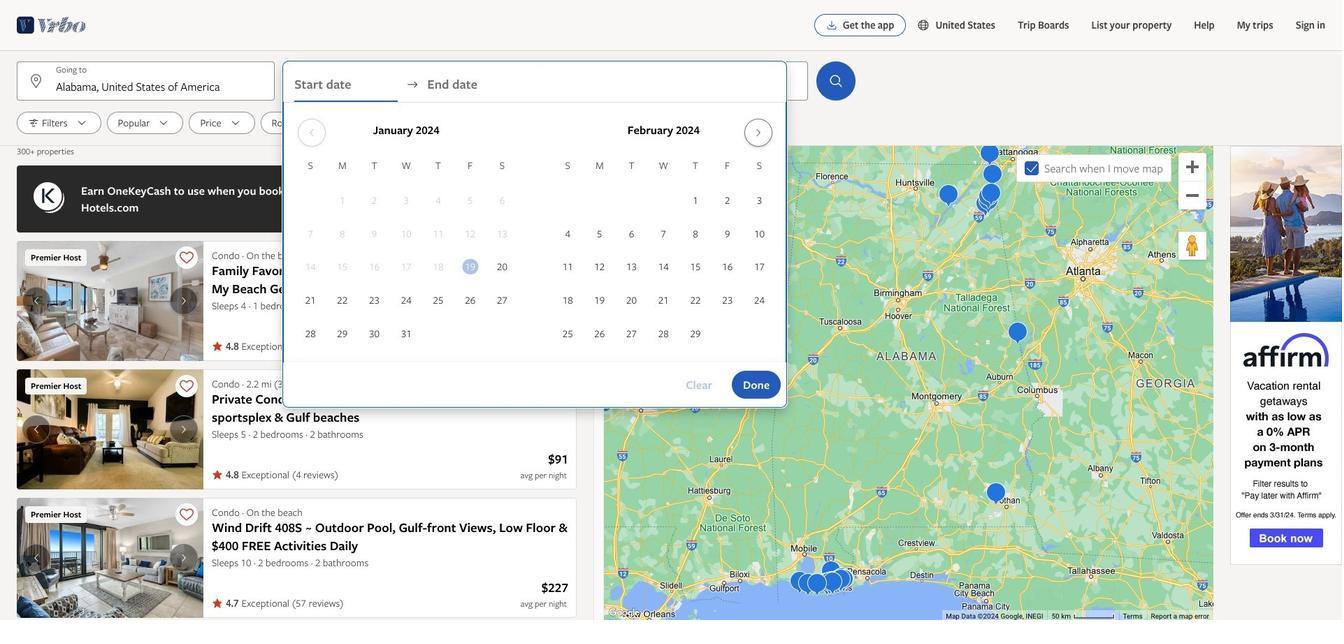 Task type: locate. For each thing, give the bounding box(es) containing it.
xsmall image for living area image
[[212, 470, 223, 481]]

1 xsmall image from the top
[[212, 341, 223, 352]]

today element
[[462, 260, 478, 275]]

next month image
[[750, 127, 767, 138]]

application
[[295, 113, 776, 352]]

image of family favorite beach front condo | breathtaking gulf views | my beach getaways image
[[17, 241, 203, 361]]

xsmall image
[[212, 598, 223, 610]]

2 xsmall image from the top
[[212, 470, 223, 481]]

1 vertical spatial xsmall image
[[212, 470, 223, 481]]

february 2024 element
[[552, 158, 776, 352]]

show next image for family favorite beach front condo | breathtaking gulf views | my beach getaways image
[[175, 296, 192, 307]]

show previous image for private condo + pool access - close to owa waterpark, sportsplex & gulf beaches image
[[28, 424, 45, 436]]

show next image for wind drift 408s ~ outdoor pool, gulf-front views, low floor & $400 free activities daily image
[[175, 553, 192, 564]]

show previous image for family favorite beach front condo | breathtaking gulf views | my beach getaways image
[[28, 296, 45, 307]]

map region
[[604, 146, 1214, 621]]

google image
[[608, 607, 641, 621]]

show next image for private condo + pool access - close to owa waterpark, sportsplex & gulf beaches image
[[175, 424, 192, 436]]

xsmall image
[[212, 341, 223, 352], [212, 470, 223, 481]]

0 vertical spatial xsmall image
[[212, 341, 223, 352]]



Task type: describe. For each thing, give the bounding box(es) containing it.
vrbo logo image
[[17, 14, 86, 36]]

download the app button image
[[826, 20, 837, 31]]

small image
[[918, 19, 936, 31]]

january 2024 element
[[295, 158, 518, 352]]

search image
[[828, 73, 845, 89]]

xsmall image for image of family favorite beach front condo | breathtaking gulf views | my beach getaways
[[212, 341, 223, 352]]

show previous image for wind drift 408s ~ outdoor pool, gulf-front views, low floor & $400 free activities daily image
[[28, 553, 45, 564]]

directional image
[[406, 78, 419, 91]]

previous month image
[[303, 127, 320, 138]]

image of wind drift 408s ~ outdoor pool, gulf-front views, low floor & $400 free activities daily image
[[17, 499, 203, 619]]

living area image
[[17, 370, 203, 490]]



Task type: vqa. For each thing, say whether or not it's contained in the screenshot.
Help corresponding to Help
no



